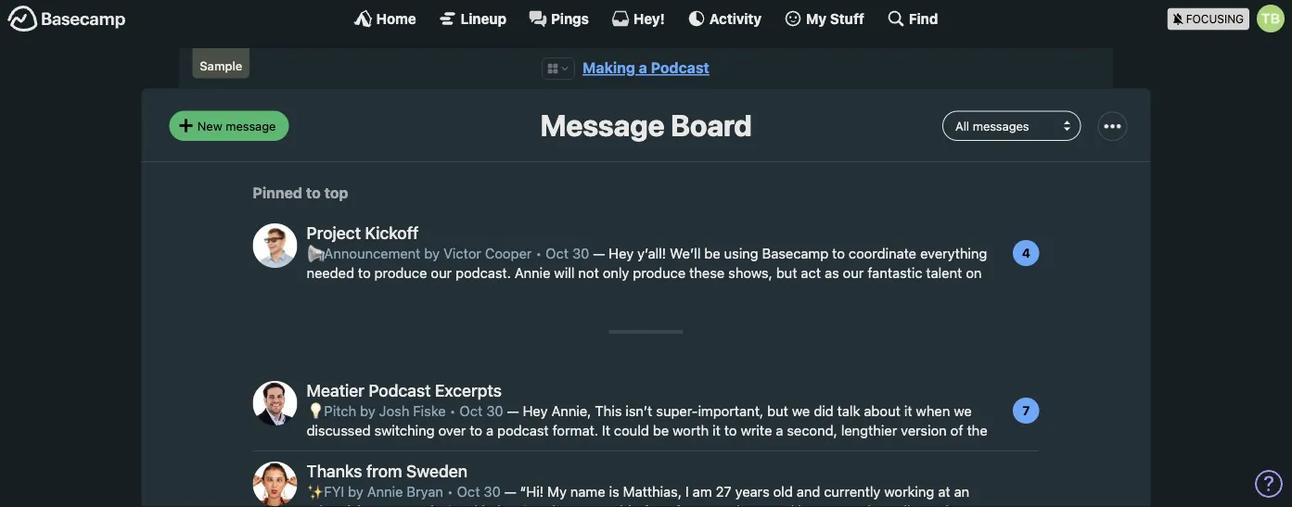 Task type: vqa. For each thing, say whether or not it's contained in the screenshot.
second,
yes



Task type: locate. For each thing, give the bounding box(es) containing it.
0 vertical spatial take
[[536, 284, 563, 301]]

oct for project kickoff
[[546, 245, 569, 262]]

0 horizontal spatial hey
[[523, 403, 548, 419]]

it left when
[[904, 403, 913, 419]]

1 horizontal spatial produce
[[452, 284, 505, 301]]

podcast inside breadcrumb element
[[651, 59, 710, 77]]

a right making
[[639, 59, 648, 77]]

act
[[801, 265, 821, 281]]

the
[[307, 284, 327, 301], [967, 423, 988, 439]]

hey inside —           hey annie,                 this isn't super-important, but we did talk about it when we discussed switching over to a podcast format. it               could be worth it to write a second, lengthier version of the excerpt attribute for every story.                 my suggestion, take it or leave i...
[[523, 403, 548, 419]]

produce down the podcast.
[[452, 284, 505, 301]]

produce up cheryl
[[375, 265, 427, 281]]

be inside —           hey y'all!                 we'll be using basecamp to coordinate everything needed to produce our podcast.                 annie will not only produce these shows, but act as our fantastic talent on the mic.                cheryl will co-produce and take over editing duties.                we'll ...
[[705, 245, 721, 262]]

0 vertical spatial it
[[904, 403, 913, 419]]

discussed
[[307, 423, 371, 439]]

30 up stockholm, on the bottom of the page
[[484, 484, 501, 500]]

to left the tell
[[875, 503, 888, 508]]

your
[[684, 503, 712, 508]]

could
[[614, 423, 649, 439]]

fyi
[[324, 484, 344, 500]]

oct
[[546, 245, 569, 262], [460, 403, 483, 419], [457, 484, 480, 500]]

2 vertical spatial 30
[[484, 484, 501, 500]]

oct 30 element for project kickoff
[[546, 245, 590, 262]]

0 horizontal spatial take
[[536, 284, 563, 301]]

0 horizontal spatial will
[[406, 284, 427, 301]]

— up not
[[593, 245, 605, 262]]

podcast up the story.
[[497, 423, 549, 439]]

0 vertical spatial over
[[567, 284, 594, 301]]

1 horizontal spatial we
[[954, 403, 972, 419]]

0 vertical spatial the
[[307, 284, 327, 301]]

0 vertical spatial by
[[424, 245, 440, 262]]

0 vertical spatial hey
[[609, 245, 634, 262]]

oct 30 element
[[546, 245, 590, 262], [460, 403, 504, 419], [457, 484, 501, 500]]

the down needed
[[307, 284, 327, 301]]

1 vertical spatial will
[[406, 284, 427, 301]]

will left not
[[554, 265, 575, 281]]

of right fan
[[667, 503, 680, 508]]

pinned to top
[[253, 184, 348, 202]]

0 horizontal spatial be
[[653, 423, 669, 439]]

0 horizontal spatial of
[[667, 503, 680, 508]]

my right the story.
[[515, 442, 534, 458]]

of
[[951, 423, 964, 439], [667, 503, 680, 508]]

0 vertical spatial oct 30 element
[[546, 245, 590, 262]]

annie,
[[552, 403, 591, 419]]

as
[[825, 265, 839, 281]]

by left 'victor'
[[424, 245, 440, 262]]

2 vertical spatial my
[[548, 484, 567, 500]]

working
[[885, 484, 935, 500]]

1 vertical spatial the
[[967, 423, 988, 439]]

project
[[307, 223, 361, 243]]

making a podcast
[[583, 59, 710, 77]]

project kickoff
[[307, 223, 419, 243]]

annie
[[515, 265, 551, 281], [367, 484, 403, 500]]

0 vertical spatial podcast
[[497, 423, 549, 439]]

oct 30 element for thanks from sweden
[[457, 484, 501, 500]]

— inside —           hey annie,                 this isn't super-important, but we did talk about it when we discussed switching over to a podcast format. it               could be worth it to write a second, lengthier version of the excerpt attribute for every story.                 my suggestion, take it or leave i...
[[507, 403, 519, 419]]

take left editing
[[536, 284, 563, 301]]

a
[[639, 59, 648, 77], [486, 423, 494, 439], [776, 423, 784, 439], [609, 503, 617, 508]]

0 horizontal spatial the
[[307, 284, 327, 301]]

1 horizontal spatial annie
[[515, 265, 551, 281]]

i
[[686, 484, 689, 500], [579, 503, 582, 508]]

0 vertical spatial oct
[[546, 245, 569, 262]]

agency
[[381, 503, 427, 508]]

our up co-
[[431, 265, 452, 281]]

0 horizontal spatial i
[[579, 503, 582, 508]]

1 horizontal spatial podcast
[[651, 59, 710, 77]]

0 vertical spatial podcast
[[651, 59, 710, 77]]

1 vertical spatial oct 30 element
[[460, 403, 504, 419]]

my up sweden.
[[548, 484, 567, 500]]

annie down cooper
[[515, 265, 551, 281]]

excerpts
[[435, 381, 502, 401]]

take inside —           hey annie,                 this isn't super-important, but we did talk about it when we discussed switching over to a podcast format. it               could be worth it to write a second, lengthier version of the excerpt attribute for every story.                 my suggestion, take it or leave i...
[[616, 442, 643, 458]]

30 for excerpts
[[487, 403, 504, 419]]

oct right cooper
[[546, 245, 569, 262]]

1 vertical spatial it
[[713, 423, 721, 439]]

and down old
[[771, 503, 795, 508]]

1 horizontal spatial take
[[616, 442, 643, 458]]

switch accounts image
[[7, 5, 126, 33]]

podcast inside —           "hi!                 my name is matthias, i am 27 years old and currently working at an advertising agency in stockholm, sweden.               i am a big fan of your podcast and just wanted to tell you that yo
[[716, 503, 767, 508]]

over inside —           hey annie,                 this isn't super-important, but we did talk about it when we discussed switching over to a podcast format. it               could be worth it to write a second, lengthier version of the excerpt attribute for every story.                 my suggestion, take it or leave i...
[[439, 423, 466, 439]]

oct 30 element up not
[[546, 245, 590, 262]]

1 vertical spatial my
[[515, 442, 534, 458]]

home link
[[354, 9, 416, 28]]

— up the story.
[[507, 403, 519, 419]]

home
[[376, 10, 416, 26]]

30 up not
[[573, 245, 590, 262]]

1 horizontal spatial will
[[554, 265, 575, 281]]

0 horizontal spatial am
[[586, 503, 605, 508]]

1 horizontal spatial our
[[843, 265, 864, 281]]

my stuff button
[[784, 9, 865, 28]]

0 vertical spatial i
[[686, 484, 689, 500]]

podcast up 💡 pitch by              josh fiske • oct 30
[[369, 381, 431, 401]]

pings
[[551, 10, 589, 26]]

oct for meatier podcast excerpts
[[460, 403, 483, 419]]

but down basecamp
[[776, 265, 798, 281]]

1 vertical spatial of
[[667, 503, 680, 508]]

big
[[620, 503, 640, 508]]

new message
[[197, 119, 276, 133]]

focusing
[[1187, 13, 1244, 26]]

1 vertical spatial —
[[507, 403, 519, 419]]

oct up stockholm, on the bottom of the page
[[457, 484, 480, 500]]

30
[[573, 245, 590, 262], [487, 403, 504, 419], [484, 484, 501, 500]]

to up the story.
[[470, 423, 483, 439]]

or
[[658, 442, 671, 458]]

2 vertical spatial •
[[447, 484, 453, 500]]

1 vertical spatial hey
[[523, 403, 548, 419]]

— for sweden
[[505, 484, 517, 500]]

1 we from the left
[[792, 403, 810, 419]]

making
[[583, 59, 636, 77]]

to
[[306, 184, 321, 202], [832, 245, 845, 262], [358, 265, 371, 281], [470, 423, 483, 439], [725, 423, 737, 439], [875, 503, 888, 508]]

fan
[[644, 503, 664, 508]]

advertising
[[307, 503, 377, 508]]

1 vertical spatial •
[[450, 403, 456, 419]]

an
[[954, 484, 970, 500]]

1 vertical spatial podcast
[[369, 381, 431, 401]]

1 vertical spatial by
[[360, 403, 376, 419]]

1 vertical spatial take
[[616, 442, 643, 458]]

0 vertical spatial will
[[554, 265, 575, 281]]

1 vertical spatial be
[[653, 423, 669, 439]]

0 vertical spatial be
[[705, 245, 721, 262]]

2 vertical spatial oct 30 element
[[457, 484, 501, 500]]

over inside —           hey y'all!                 we'll be using basecamp to coordinate everything needed to produce our podcast.                 annie will not only produce these shows, but act as our fantastic talent on the mic.                cheryl will co-produce and take over editing duties.                we'll ...
[[567, 284, 594, 301]]

of inside —           "hi!                 my name is matthias, i am 27 years old and currently working at an advertising agency in stockholm, sweden.               i am a big fan of your podcast and just wanted to tell you that yo
[[667, 503, 680, 508]]

attribute
[[358, 442, 412, 458]]

0 vertical spatial of
[[951, 423, 964, 439]]

1 vertical spatial am
[[586, 503, 605, 508]]

we'll up these
[[670, 245, 701, 262]]

am
[[693, 484, 712, 500], [586, 503, 605, 508]]

1 vertical spatial but
[[768, 403, 789, 419]]

• down sweden
[[447, 484, 453, 500]]

hey left annie, at the bottom left
[[523, 403, 548, 419]]

1 horizontal spatial my
[[548, 484, 567, 500]]

0 horizontal spatial podcast
[[369, 381, 431, 401]]

of right version
[[951, 423, 964, 439]]

a inside —           "hi!                 my name is matthias, i am 27 years old and currently working at an advertising agency in stockholm, sweden.               i am a big fan of your podcast and just wanted to tell you that yo
[[609, 503, 617, 508]]

take down could
[[616, 442, 643, 458]]

0 horizontal spatial produce
[[375, 265, 427, 281]]

1 horizontal spatial be
[[705, 245, 721, 262]]

0 vertical spatial —
[[593, 245, 605, 262]]

but up write
[[768, 403, 789, 419]]

we'll down these
[[692, 284, 723, 301]]

our right "as"
[[843, 265, 864, 281]]

my left stuff
[[806, 10, 827, 26]]

message
[[226, 119, 276, 133]]

our
[[431, 265, 452, 281], [843, 265, 864, 281]]

0 horizontal spatial and
[[509, 284, 532, 301]]

• right cooper
[[536, 245, 542, 262]]

1 horizontal spatial hey
[[609, 245, 634, 262]]

0 horizontal spatial it
[[646, 442, 654, 458]]

am down 'name'
[[586, 503, 605, 508]]

over down not
[[567, 284, 594, 301]]

podcast down years
[[716, 503, 767, 508]]

oct 30 element down excerpts
[[460, 403, 504, 419]]

2 vertical spatial and
[[771, 503, 795, 508]]

to down announcement
[[358, 265, 371, 281]]

— left "hi!
[[505, 484, 517, 500]]

a down is
[[609, 503, 617, 508]]

by left josh
[[360, 403, 376, 419]]

board
[[671, 107, 752, 142]]

✨
[[307, 484, 321, 500]]

— inside —           "hi!                 my name is matthias, i am 27 years old and currently working at an advertising agency in stockholm, sweden.               i am a big fan of your podcast and just wanted to tell you that yo
[[505, 484, 517, 500]]

stockholm,
[[445, 503, 517, 508]]

annie down the from
[[367, 484, 403, 500]]

second,
[[787, 423, 838, 439]]

hey up only
[[609, 245, 634, 262]]

we
[[792, 403, 810, 419], [954, 403, 972, 419]]

annie inside —           hey y'all!                 we'll be using basecamp to coordinate everything needed to produce our podcast.                 annie will not only produce these shows, but act as our fantastic talent on the mic.                cheryl will co-produce and take over editing duties.                we'll ...
[[515, 265, 551, 281]]

1 vertical spatial annie
[[367, 484, 403, 500]]

be up these
[[705, 245, 721, 262]]

0 vertical spatial we'll
[[670, 245, 701, 262]]

it up i...
[[713, 423, 721, 439]]

hey for meatier podcast excerpts
[[523, 403, 548, 419]]

📢
[[307, 245, 321, 262]]

0 vertical spatial •
[[536, 245, 542, 262]]

tim burton image
[[1257, 5, 1285, 32]]

1 vertical spatial 30
[[487, 403, 504, 419]]

0 vertical spatial but
[[776, 265, 798, 281]]

2 horizontal spatial my
[[806, 10, 827, 26]]

to down important, at the bottom right of the page
[[725, 423, 737, 439]]

it left or
[[646, 442, 654, 458]]

1 horizontal spatial of
[[951, 423, 964, 439]]

am up your
[[693, 484, 712, 500]]

0 vertical spatial and
[[509, 284, 532, 301]]

and down cooper
[[509, 284, 532, 301]]

0 vertical spatial my
[[806, 10, 827, 26]]

• right fiske
[[450, 403, 456, 419]]

1 horizontal spatial and
[[771, 503, 795, 508]]

over up "every"
[[439, 423, 466, 439]]

0 horizontal spatial over
[[439, 423, 466, 439]]

2 horizontal spatial and
[[797, 484, 821, 500]]

just
[[798, 503, 821, 508]]

everything
[[920, 245, 988, 262]]

suggestion,
[[538, 442, 612, 458]]

oct down excerpts
[[460, 403, 483, 419]]

by
[[424, 245, 440, 262], [360, 403, 376, 419], [348, 484, 364, 500]]

1 horizontal spatial over
[[567, 284, 594, 301]]

2 vertical spatial oct
[[457, 484, 480, 500]]

1 vertical spatial podcast
[[716, 503, 767, 508]]

1 horizontal spatial it
[[713, 423, 721, 439]]

1 vertical spatial we'll
[[692, 284, 723, 301]]

2 vertical spatial —
[[505, 484, 517, 500]]

the left 7 link
[[967, 423, 988, 439]]

1 horizontal spatial am
[[693, 484, 712, 500]]

hey inside —           hey y'all!                 we'll be using basecamp to coordinate everything needed to produce our podcast.                 annie will not only produce these shows, but act as our fantastic talent on the mic.                cheryl will co-produce and take over editing duties.                we'll ...
[[609, 245, 634, 262]]

leave
[[675, 442, 708, 458]]

my
[[806, 10, 827, 26], [515, 442, 534, 458], [548, 484, 567, 500]]

produce up duties.
[[633, 265, 686, 281]]

over
[[567, 284, 594, 301], [439, 423, 466, 439]]

4
[[1022, 246, 1031, 261]]

—
[[593, 245, 605, 262], [507, 403, 519, 419], [505, 484, 517, 500]]

1 vertical spatial oct
[[460, 403, 483, 419]]

30 down excerpts
[[487, 403, 504, 419]]

to inside —           "hi!                 my name is matthias, i am 27 years old and currently working at an advertising agency in stockholm, sweden.               i am a big fan of your podcast and just wanted to tell you that yo
[[875, 503, 888, 508]]

currently
[[824, 484, 881, 500]]

victor cooper image
[[253, 224, 297, 268]]

i up your
[[686, 484, 689, 500]]

be up or
[[653, 423, 669, 439]]

oct 30 element up stockholm, on the bottom of the page
[[457, 484, 501, 500]]

0 horizontal spatial podcast
[[497, 423, 549, 439]]

1 vertical spatial over
[[439, 423, 466, 439]]

podcast down the hey!
[[651, 59, 710, 77]]

my inside —           "hi!                 my name is matthias, i am 27 years old and currently working at an advertising agency in stockholm, sweden.               i am a big fan of your podcast and just wanted to tell you that yo
[[548, 484, 567, 500]]

2 horizontal spatial it
[[904, 403, 913, 419]]

2 horizontal spatial produce
[[633, 265, 686, 281]]

0 horizontal spatial our
[[431, 265, 452, 281]]

will left co-
[[406, 284, 427, 301]]

0 horizontal spatial we
[[792, 403, 810, 419]]

i down 'name'
[[579, 503, 582, 508]]

my inside —           hey annie,                 this isn't super-important, but we did talk about it when we discussed switching over to a podcast format. it               could be worth it to write a second, lengthier version of the excerpt attribute for every story.                 my suggestion, take it or leave i...
[[515, 442, 534, 458]]

27
[[716, 484, 732, 500]]

version
[[901, 423, 947, 439]]

shows,
[[729, 265, 773, 281]]

1 horizontal spatial podcast
[[716, 503, 767, 508]]

0 vertical spatial annie
[[515, 265, 551, 281]]

7 link
[[1013, 398, 1040, 424]]

we up second,
[[792, 403, 810, 419]]

and up just
[[797, 484, 821, 500]]

by up advertising
[[348, 484, 364, 500]]

0 horizontal spatial my
[[515, 442, 534, 458]]

of inside —           hey annie,                 this isn't super-important, but we did talk about it when we discussed switching over to a podcast format. it               could be worth it to write a second, lengthier version of the excerpt attribute for every story.                 my suggestion, take it or leave i...
[[951, 423, 964, 439]]

we right when
[[954, 403, 972, 419]]

it
[[904, 403, 913, 419], [713, 423, 721, 439], [646, 442, 654, 458]]

2 vertical spatial by
[[348, 484, 364, 500]]

matthias,
[[623, 484, 682, 500]]

message board
[[541, 107, 752, 142]]

annie bryan image
[[253, 462, 297, 507]]

1 horizontal spatial the
[[967, 423, 988, 439]]



Task type: describe. For each thing, give the bounding box(es) containing it.
using
[[724, 245, 759, 262]]

30 for sweden
[[484, 484, 501, 500]]

• for project kickoff
[[536, 245, 542, 262]]

my inside popup button
[[806, 10, 827, 26]]

a up the story.
[[486, 423, 494, 439]]

duties.
[[645, 284, 688, 301]]

did
[[814, 403, 834, 419]]

cheryl
[[361, 284, 402, 301]]

by for from
[[348, 484, 364, 500]]

hey! button
[[611, 9, 665, 28]]

2 vertical spatial it
[[646, 442, 654, 458]]

meatier podcast excerpts
[[307, 381, 502, 401]]

sweden
[[406, 462, 468, 482]]

stuff
[[830, 10, 865, 26]]

to up "as"
[[832, 245, 845, 262]]

not
[[578, 265, 599, 281]]

thanks from sweden
[[307, 462, 468, 482]]

format.
[[553, 423, 598, 439]]

from
[[366, 462, 402, 482]]

hey for project kickoff
[[609, 245, 634, 262]]

• for thanks from sweden
[[447, 484, 453, 500]]

tell
[[892, 503, 911, 508]]

talent
[[926, 265, 963, 281]]

breadcrumb element
[[179, 48, 1114, 89]]

it
[[602, 423, 611, 439]]

📢 announcement by              victor cooper • oct 30
[[307, 245, 590, 262]]

fiske
[[413, 403, 446, 419]]

1 vertical spatial and
[[797, 484, 821, 500]]

pings button
[[529, 9, 589, 28]]

i...
[[712, 442, 727, 458]]

announcement
[[324, 245, 421, 262]]

0 vertical spatial am
[[693, 484, 712, 500]]

oct 30 element for meatier podcast excerpts
[[460, 403, 504, 419]]

sweden.
[[521, 503, 575, 508]]

✨ fyi by              annie bryan • oct 30
[[307, 484, 501, 500]]

switching
[[375, 423, 435, 439]]

super-
[[656, 403, 698, 419]]

but inside —           hey y'all!                 we'll be using basecamp to coordinate everything needed to produce our podcast.                 annie will not only produce these shows, but act as our fantastic talent on the mic.                cheryl will co-produce and take over editing duties.                we'll ...
[[776, 265, 798, 281]]

be inside —           hey annie,                 this isn't super-important, but we did talk about it when we discussed switching over to a podcast format. it               could be worth it to write a second, lengthier version of the excerpt attribute for every story.                 my suggestion, take it or leave i...
[[653, 423, 669, 439]]

0 horizontal spatial annie
[[367, 484, 403, 500]]

sample
[[200, 59, 243, 72]]

for
[[416, 442, 434, 458]]

podcast.
[[456, 265, 511, 281]]

josh fiske image
[[253, 381, 297, 426]]

the inside —           hey y'all!                 we'll be using basecamp to coordinate everything needed to produce our podcast.                 annie will not only produce these shows, but act as our fantastic talent on the mic.                cheryl will co-produce and take over editing duties.                we'll ...
[[307, 284, 327, 301]]

by for podcast
[[360, 403, 376, 419]]

activity link
[[687, 9, 762, 28]]

but inside —           hey annie,                 this isn't super-important, but we did talk about it when we discussed switching over to a podcast format. it               could be worth it to write a second, lengthier version of the excerpt attribute for every story.                 my suggestion, take it or leave i...
[[768, 403, 789, 419]]

2 our from the left
[[843, 265, 864, 281]]

a right write
[[776, 423, 784, 439]]

worth
[[673, 423, 709, 439]]

1 vertical spatial i
[[579, 503, 582, 508]]

💡 pitch by              josh fiske • oct 30
[[307, 403, 504, 419]]

focusing button
[[1168, 0, 1293, 36]]

talk
[[838, 403, 861, 419]]

these
[[690, 265, 725, 281]]

meatier
[[307, 381, 365, 401]]

you
[[914, 503, 937, 508]]

—           "hi!                 my name is matthias, i am 27 years old and currently working at an advertising agency in stockholm, sweden.               i am a big fan of your podcast and just wanted to tell you that yo
[[307, 484, 993, 508]]

at
[[938, 484, 951, 500]]

kickoff
[[365, 223, 419, 243]]

on
[[966, 265, 982, 281]]

to left top
[[306, 184, 321, 202]]

making a podcast link
[[583, 59, 710, 77]]

the inside —           hey annie,                 this isn't super-important, but we did talk about it when we discussed switching over to a podcast format. it               could be worth it to write a second, lengthier version of the excerpt attribute for every story.                 my suggestion, take it or leave i...
[[967, 423, 988, 439]]

and inside —           hey y'all!                 we'll be using basecamp to coordinate everything needed to produce our podcast.                 annie will not only produce these shows, but act as our fantastic talent on the mic.                cheryl will co-produce and take over editing duties.                we'll ...
[[509, 284, 532, 301]]

editing
[[598, 284, 642, 301]]

7
[[1023, 404, 1030, 418]]

hey!
[[634, 10, 665, 26]]

victor
[[444, 245, 481, 262]]

old
[[774, 484, 793, 500]]

this
[[595, 403, 622, 419]]

wanted
[[825, 503, 871, 508]]

only
[[603, 265, 629, 281]]

new
[[197, 119, 222, 133]]

pinned
[[253, 184, 303, 202]]

isn't
[[626, 403, 653, 419]]

pitch
[[324, 403, 356, 419]]

mic.
[[331, 284, 358, 301]]

find button
[[887, 9, 938, 28]]

y'all!
[[638, 245, 666, 262]]

• for meatier podcast excerpts
[[450, 403, 456, 419]]

0 vertical spatial 30
[[573, 245, 590, 262]]

take inside —           hey y'all!                 we'll be using basecamp to coordinate everything needed to produce our podcast.                 annie will not only produce these shows, but act as our fantastic talent on the mic.                cheryl will co-produce and take over editing duties.                we'll ...
[[536, 284, 563, 301]]

main element
[[0, 0, 1293, 36]]

— for excerpts
[[507, 403, 519, 419]]

my stuff
[[806, 10, 865, 26]]

in
[[431, 503, 442, 508]]

basecamp
[[762, 245, 829, 262]]

every
[[437, 442, 472, 458]]

1 horizontal spatial i
[[686, 484, 689, 500]]

years
[[736, 484, 770, 500]]

podcast inside —           hey annie,                 this isn't super-important, but we did talk about it when we discussed switching over to a podcast format. it               could be worth it to write a second, lengthier version of the excerpt attribute for every story.                 my suggestion, take it or leave i...
[[497, 423, 549, 439]]

top
[[324, 184, 348, 202]]

4 link
[[1013, 240, 1040, 267]]

2 we from the left
[[954, 403, 972, 419]]

lengthier
[[841, 423, 897, 439]]

— inside —           hey y'all!                 we'll be using basecamp to coordinate everything needed to produce our podcast.                 annie will not only produce these shows, but act as our fantastic talent on the mic.                cheryl will co-produce and take over editing duties.                we'll ...
[[593, 245, 605, 262]]

sample element
[[193, 48, 250, 78]]

co-
[[430, 284, 452, 301]]

by for kickoff
[[424, 245, 440, 262]]

lineup link
[[439, 9, 507, 28]]

oct for thanks from sweden
[[457, 484, 480, 500]]

important,
[[698, 403, 764, 419]]

lineup
[[461, 10, 507, 26]]

find
[[909, 10, 938, 26]]

coordinate
[[849, 245, 917, 262]]

josh
[[379, 403, 410, 419]]

—           hey annie,                 this isn't super-important, but we did talk about it when we discussed switching over to a podcast format. it               could be worth it to write a second, lengthier version of the excerpt attribute for every story.                 my suggestion, take it or leave i...
[[307, 403, 988, 458]]

cooper
[[485, 245, 532, 262]]

1 our from the left
[[431, 265, 452, 281]]

bryan
[[407, 484, 443, 500]]

story.
[[476, 442, 511, 458]]



